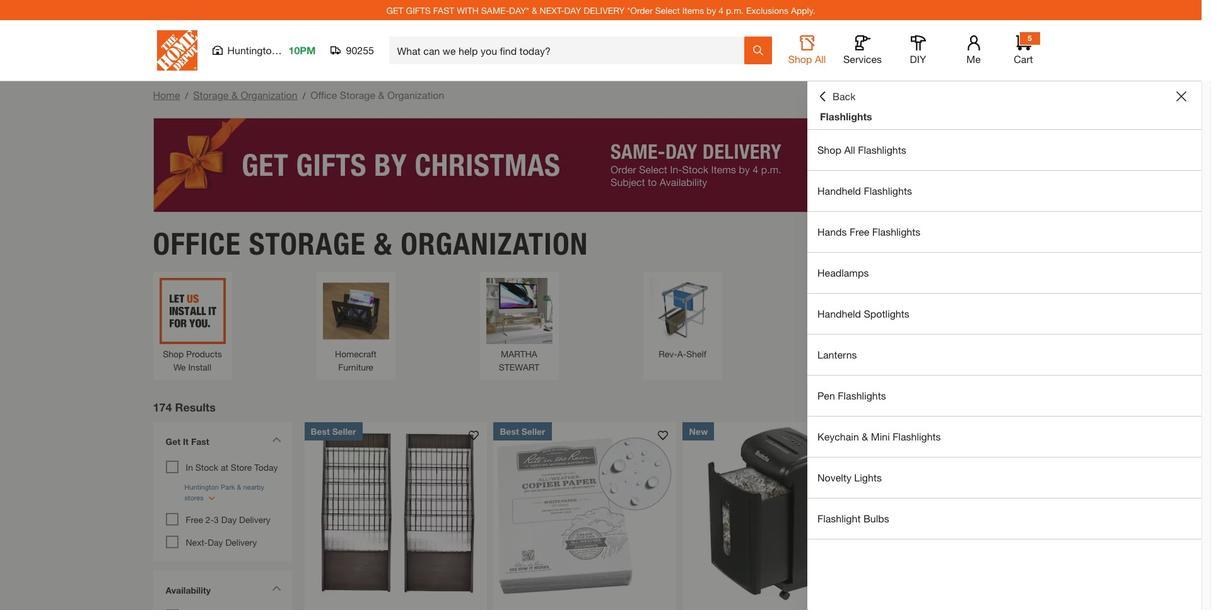 Task type: locate. For each thing, give the bounding box(es) containing it.
get
[[386, 5, 403, 15]]

shop down apply.
[[788, 53, 812, 65]]

best seller
[[311, 426, 356, 437], [500, 426, 545, 437]]

rev a shelf image
[[649, 278, 716, 344]]

all up handheld flashlights
[[844, 144, 855, 156]]

delivery right 3
[[239, 514, 270, 525]]

0 horizontal spatial best
[[311, 426, 330, 437]]

174
[[153, 400, 172, 414]]

*order
[[627, 5, 653, 15]]

2 horizontal spatial shop
[[817, 144, 841, 156]]

results
[[175, 400, 216, 414]]

bulbs
[[863, 513, 889, 525]]

0 vertical spatial free
[[850, 226, 869, 238]]

0 vertical spatial delivery
[[239, 514, 270, 525]]

1 vertical spatial shop
[[817, 144, 841, 156]]

flashlight bulbs
[[817, 513, 889, 525]]

delivery
[[584, 5, 625, 15]]

0 vertical spatial shop
[[788, 53, 812, 65]]

seller
[[332, 426, 356, 437], [521, 426, 545, 437]]

get it fast
[[166, 436, 209, 447]]

flashlights right pen
[[838, 390, 886, 402]]

0 vertical spatial office
[[311, 89, 337, 101]]

handheld for handheld flashlights
[[817, 185, 861, 197]]

me
[[966, 53, 981, 65]]

flashlights
[[820, 110, 872, 122], [858, 144, 906, 156], [864, 185, 912, 197], [872, 226, 920, 238], [838, 390, 886, 402], [893, 431, 941, 443]]

sponsored banner image
[[153, 118, 1049, 213]]

free inside 'link'
[[850, 226, 869, 238]]

organization
[[241, 89, 297, 101], [387, 89, 444, 101], [401, 226, 588, 262]]

/ down 10pm
[[303, 90, 305, 101]]

best
[[311, 426, 330, 437], [500, 426, 519, 437]]

stewart
[[499, 362, 540, 372]]

delivery down free 2-3 day delivery link
[[225, 537, 257, 548]]

shop for shop all flashlights
[[817, 144, 841, 156]]

1 best from the left
[[311, 426, 330, 437]]

90255 button
[[331, 44, 374, 57]]

2 vertical spatial shop
[[163, 349, 184, 359]]

in stock at store today
[[186, 462, 278, 473]]

shop inside the shop products we install
[[163, 349, 184, 359]]

shop
[[788, 53, 812, 65], [817, 144, 841, 156], [163, 349, 184, 359]]

huntington
[[227, 44, 277, 56]]

me button
[[953, 35, 994, 66]]

shop inside button
[[788, 53, 812, 65]]

cart 5
[[1014, 33, 1033, 65]]

handheld up hands
[[817, 185, 861, 197]]

best seller for all-weather 8-1/2 in. x 11 in. 20 lbs. bulk copier paper, white (500-sheet pack) image
[[500, 426, 545, 437]]

headlamps link
[[807, 253, 1202, 293]]

1 horizontal spatial all
[[844, 144, 855, 156]]

get gifts fast with same-day* & next-day delivery *order select items by 4 p.m. exclusions apply.
[[386, 5, 815, 15]]

0 horizontal spatial seller
[[332, 426, 356, 437]]

items
[[682, 5, 704, 15]]

1 horizontal spatial best seller
[[500, 426, 545, 437]]

office supplies image
[[976, 278, 1042, 344]]

1 / from the left
[[185, 90, 188, 101]]

free 2-3 day delivery
[[186, 514, 270, 525]]

0 horizontal spatial all
[[815, 53, 826, 65]]

handheld
[[817, 185, 861, 197], [817, 308, 861, 320]]

next-
[[186, 537, 208, 548]]

park
[[280, 44, 301, 56]]

free left 2-
[[186, 514, 203, 525]]

0 horizontal spatial shop
[[163, 349, 184, 359]]

all up 'back' button
[[815, 53, 826, 65]]

spotlights
[[864, 308, 909, 320]]

homecraft furniture
[[335, 349, 377, 372]]

handheld up wall mounted
[[817, 308, 861, 320]]

1 best seller from the left
[[311, 426, 356, 437]]

1 horizontal spatial best
[[500, 426, 519, 437]]

2 seller from the left
[[521, 426, 545, 437]]

delivery
[[239, 514, 270, 525], [225, 537, 257, 548]]

pen
[[817, 390, 835, 402]]

4
[[719, 5, 724, 15]]

shop down 'back' button
[[817, 144, 841, 156]]

/ right home 'link'
[[185, 90, 188, 101]]

menu containing shop all flashlights
[[807, 130, 1202, 540]]

1 horizontal spatial /
[[303, 90, 305, 101]]

flashlights inside 'link'
[[872, 226, 920, 238]]

2 best seller from the left
[[500, 426, 545, 437]]

1 handheld from the top
[[817, 185, 861, 197]]

0 horizontal spatial best seller
[[311, 426, 356, 437]]

rev-a-shelf
[[659, 349, 706, 359]]

1 vertical spatial free
[[186, 514, 203, 525]]

office
[[311, 89, 337, 101], [153, 226, 241, 262]]

shop up we
[[163, 349, 184, 359]]

/
[[185, 90, 188, 101], [303, 90, 305, 101]]

hands free flashlights link
[[807, 212, 1202, 252]]

availability
[[166, 585, 211, 596]]

1 horizontal spatial free
[[850, 226, 869, 238]]

30 l/7.9 gal. paper shredder cross cut document shredder for credit card/cd/junk mail shredder for office home image
[[683, 422, 866, 605]]

office storage & organization
[[153, 226, 588, 262]]

1 horizontal spatial seller
[[521, 426, 545, 437]]

the home depot logo image
[[157, 30, 197, 71]]

shelf
[[686, 349, 706, 359]]

0 horizontal spatial office
[[153, 226, 241, 262]]

shop products we install
[[163, 349, 222, 372]]

1 vertical spatial handheld
[[817, 308, 861, 320]]

home / storage & organization / office storage & organization
[[153, 89, 444, 101]]

at
[[221, 462, 228, 473]]

drawer close image
[[1176, 91, 1186, 102]]

day
[[221, 514, 237, 525], [208, 537, 223, 548]]

fast
[[433, 5, 454, 15]]

day right 3
[[221, 514, 237, 525]]

0 horizontal spatial /
[[185, 90, 188, 101]]

&
[[532, 5, 537, 15], [231, 89, 238, 101], [378, 89, 385, 101], [374, 226, 393, 262], [862, 431, 868, 443]]

handheld inside "link"
[[817, 308, 861, 320]]

back
[[833, 90, 856, 102]]

1 vertical spatial all
[[844, 144, 855, 156]]

shop all flashlights
[[817, 144, 906, 156]]

1 vertical spatial office
[[153, 226, 241, 262]]

best seller for wooden free standing 6-tier display literature brochure magazine rack in black (2-pack) image
[[311, 426, 356, 437]]

best for wooden free standing 6-tier display literature brochure magazine rack in black (2-pack) image
[[311, 426, 330, 437]]

get it fast link
[[159, 429, 285, 458]]

same-
[[481, 5, 509, 15]]

shop all button
[[787, 35, 827, 66]]

products
[[186, 349, 222, 359]]

storage
[[193, 89, 229, 101], [340, 89, 375, 101], [249, 226, 366, 262]]

2 best from the left
[[500, 426, 519, 437]]

handheld flashlights
[[817, 185, 912, 197]]

day
[[564, 5, 581, 15]]

fast
[[191, 436, 209, 447]]

get
[[166, 436, 180, 447]]

0 vertical spatial all
[[815, 53, 826, 65]]

1 vertical spatial day
[[208, 537, 223, 548]]

mounted
[[838, 349, 873, 359]]

0 vertical spatial handheld
[[817, 185, 861, 197]]

2 handheld from the top
[[817, 308, 861, 320]]

it
[[183, 436, 189, 447]]

2 / from the left
[[303, 90, 305, 101]]

store
[[231, 462, 252, 473]]

menu
[[807, 130, 1202, 540]]

today
[[254, 462, 278, 473]]

free right hands
[[850, 226, 869, 238]]

flashlights down back
[[820, 110, 872, 122]]

flashlights down handheld flashlights
[[872, 226, 920, 238]]

hands free flashlights
[[817, 226, 920, 238]]

next-
[[540, 5, 564, 15]]

1 horizontal spatial shop
[[788, 53, 812, 65]]

feedback link image
[[1194, 213, 1211, 281]]

with
[[457, 5, 479, 15]]

1 seller from the left
[[332, 426, 356, 437]]

0 horizontal spatial free
[[186, 514, 203, 525]]

all inside button
[[815, 53, 826, 65]]

novelty lights
[[817, 472, 882, 484]]

wall mounted image
[[813, 278, 879, 344]]

home link
[[153, 89, 180, 101]]

day down 3
[[208, 537, 223, 548]]



Task type: vqa. For each thing, say whether or not it's contained in the screenshot.
Like
no



Task type: describe. For each thing, give the bounding box(es) containing it.
headlamps
[[817, 267, 869, 279]]

keychain
[[817, 431, 859, 443]]

all-weather 8-1/2 in. x 11 in. 20 lbs. bulk copier paper, white (500-sheet pack) image
[[494, 422, 676, 605]]

diy
[[910, 53, 926, 65]]

all for shop all flashlights
[[844, 144, 855, 156]]

lanterns link
[[807, 335, 1202, 375]]

174 results
[[153, 400, 216, 414]]

shop all
[[788, 53, 826, 65]]

flashlights up hands free flashlights
[[864, 185, 912, 197]]

exclusions
[[746, 5, 788, 15]]

in
[[186, 462, 193, 473]]

wall mounted
[[819, 349, 873, 359]]

3
[[214, 514, 219, 525]]

wall mounted link
[[813, 278, 879, 360]]

flashlight
[[817, 513, 861, 525]]

martha stewart
[[499, 349, 540, 372]]

rev-a-shelf link
[[649, 278, 716, 360]]

90255
[[346, 44, 374, 56]]

handheld spotlights
[[817, 308, 909, 320]]

novelty lights link
[[807, 458, 1202, 498]]

a-
[[677, 349, 686, 359]]

flashlights right mini
[[893, 431, 941, 443]]

homecraft furniture link
[[323, 278, 389, 374]]

furniture
[[338, 362, 373, 372]]

in stock at store today link
[[186, 462, 278, 473]]

all for shop all
[[815, 53, 826, 65]]

availability link
[[159, 577, 285, 606]]

handheld for handheld spotlights
[[817, 308, 861, 320]]

diy button
[[898, 35, 938, 66]]

storage & organization link
[[193, 89, 297, 101]]

martha
[[501, 349, 537, 359]]

novelty
[[817, 472, 851, 484]]

shop for shop all
[[788, 53, 812, 65]]

free 2-3 day delivery link
[[186, 514, 270, 525]]

shop products we install link
[[159, 278, 225, 374]]

handheld spotlights link
[[807, 294, 1202, 334]]

& inside keychain & mini flashlights link
[[862, 431, 868, 443]]

mini
[[871, 431, 890, 443]]

2-
[[206, 514, 214, 525]]

wooden free standing 6-tier display literature brochure magazine rack in black (2-pack) image
[[304, 422, 487, 605]]

gifts
[[406, 5, 431, 15]]

10pm
[[289, 44, 316, 56]]

best for all-weather 8-1/2 in. x 11 in. 20 lbs. bulk copier paper, white (500-sheet pack) image
[[500, 426, 519, 437]]

by
[[707, 5, 716, 15]]

homecraft
[[335, 349, 377, 359]]

hands
[[817, 226, 847, 238]]

cart
[[1014, 53, 1033, 65]]

keychain & mini flashlights
[[817, 431, 941, 443]]

flashlight bulbs link
[[807, 499, 1202, 539]]

seller for all-weather 8-1/2 in. x 11 in. 20 lbs. bulk copier paper, white (500-sheet pack) image
[[521, 426, 545, 437]]

pen flashlights link
[[807, 376, 1202, 416]]

p.m.
[[726, 5, 744, 15]]

install
[[188, 362, 211, 372]]

services button
[[842, 35, 883, 66]]

What can we help you find today? search field
[[397, 37, 743, 64]]

new
[[689, 426, 708, 437]]

seller for wooden free standing 6-tier display literature brochure magazine rack in black (2-pack) image
[[332, 426, 356, 437]]

day*
[[509, 5, 529, 15]]

homecraft furniture image
[[323, 278, 389, 344]]

stock
[[195, 462, 218, 473]]

next-day delivery
[[186, 537, 257, 548]]

next-day delivery link
[[186, 537, 257, 548]]

home
[[153, 89, 180, 101]]

0 vertical spatial day
[[221, 514, 237, 525]]

5
[[1028, 33, 1032, 43]]

shop products we install image
[[159, 278, 225, 344]]

huntington park
[[227, 44, 301, 56]]

cx8 crosscut shredder image
[[872, 422, 1055, 605]]

wall
[[819, 349, 835, 359]]

shop all flashlights link
[[807, 130, 1202, 170]]

rev-
[[659, 349, 677, 359]]

1 vertical spatial delivery
[[225, 537, 257, 548]]

apply.
[[791, 5, 815, 15]]

back button
[[817, 90, 856, 103]]

lanterns
[[817, 349, 857, 361]]

we
[[173, 362, 186, 372]]

1 horizontal spatial office
[[311, 89, 337, 101]]

shop for shop products we install
[[163, 349, 184, 359]]

flashlights up handheld flashlights
[[858, 144, 906, 156]]

martha stewart image
[[486, 278, 552, 344]]

lights
[[854, 472, 882, 484]]

services
[[843, 53, 882, 65]]

select
[[655, 5, 680, 15]]



